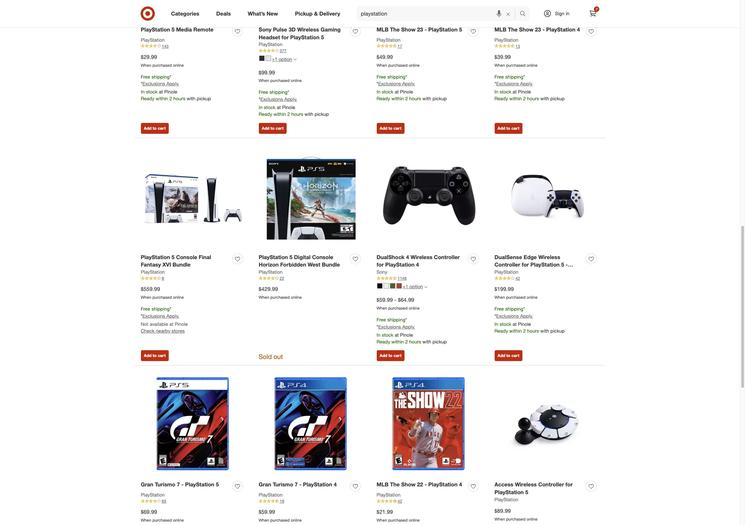 Task type: describe. For each thing, give the bounding box(es) containing it.
sony for sony
[[377, 269, 388, 275]]

sony pulse 3d wireless gaming headset for playstation 5
[[259, 26, 341, 41]]

13
[[516, 44, 520, 49]]

42 for $199.99
[[516, 276, 520, 281]]

stock for $99.99
[[264, 104, 276, 110]]

1 horizontal spatial 22
[[417, 482, 423, 488]]

pinole for $199.99
[[518, 321, 531, 327]]

add to cart for $49.99
[[380, 126, 402, 131]]

gran for gran turismo 7 - playstation 4
[[259, 482, 271, 488]]

0 horizontal spatial 22
[[280, 276, 284, 281]]

dualshock 4 wireless controller for playstation 4
[[377, 254, 460, 268]]

at for $199.99
[[513, 321, 517, 327]]

when for mlb the show 23 - playstation 4
[[495, 63, 505, 68]]

sign in link
[[538, 6, 580, 21]]

$59.99 for -
[[377, 297, 393, 304]]

gran turismo 7 - playstation 4 link
[[259, 481, 337, 489]]

stores
[[172, 328, 185, 334]]

black image
[[377, 283, 383, 289]]

+1 option button for $59.99
[[374, 281, 431, 292]]

what's new
[[248, 10, 278, 17]]

xvi
[[163, 261, 171, 268]]

$199.99
[[495, 286, 514, 293]]

$21.99
[[377, 509, 393, 516]]

add for $199.99
[[498, 353, 506, 358]]

in for $199.99
[[495, 321, 499, 327]]

in for $59.99
[[377, 332, 381, 338]]

2 for $39.99
[[523, 96, 526, 101]]

playstation link for playstation 5 console final fantasy xvi bundle
[[141, 269, 165, 276]]

what's new link
[[242, 6, 287, 21]]

in for $39.99
[[495, 89, 499, 95]]

controller for dualshock 4 wireless controller for playstation 4
[[434, 254, 460, 261]]

wireless inside dualshock 4 wireless controller for playstation 4
[[411, 254, 433, 261]]

categories
[[171, 10, 199, 17]]

$29.99 when purchased online
[[141, 54, 184, 68]]

add to cart button for $99.99
[[259, 123, 287, 134]]

2 for $99.99
[[287, 111, 290, 117]]

sold
[[259, 353, 272, 361]]

42 link for -
[[377, 499, 482, 505]]

exclusions apply. link for $559.99
[[143, 313, 179, 319]]

0 horizontal spatial option
[[279, 56, 292, 62]]

$429.99 when purchased online
[[259, 286, 302, 300]]

add to cart for $199.99
[[498, 353, 520, 358]]

add for $559.99
[[144, 353, 152, 358]]

at for $559.99
[[170, 321, 174, 327]]

sony pulse 3d wireless gaming headset for playstation 5 link
[[259, 26, 348, 41]]

white
[[495, 269, 510, 276]]

ready for $199.99
[[495, 328, 508, 334]]

add to cart for $29.99
[[144, 126, 166, 131]]

pickup for $39.99
[[551, 96, 565, 101]]

in for $99.99
[[259, 104, 263, 110]]

sony link
[[377, 269, 388, 276]]

delivery
[[319, 10, 340, 17]]

pickup & delivery
[[295, 10, 340, 17]]

$29.99
[[141, 54, 157, 60]]

white image
[[266, 56, 271, 61]]

deals
[[216, 10, 231, 17]]

playstation 5 console final fantasy xvi bundle
[[141, 254, 211, 268]]

$49.99
[[377, 54, 393, 60]]

gaming
[[321, 26, 341, 33]]

1 vertical spatial +1 option
[[403, 284, 423, 290]]

when for playstation 5 media remote
[[141, 63, 151, 68]]

&
[[314, 10, 318, 17]]

cart for $99.99
[[276, 126, 284, 131]]

exclusions for $49.99
[[378, 81, 401, 87]]

all colors + 1 more colors element
[[425, 285, 428, 289]]

playstation 5 digital console horizon forbidden west bundle link
[[259, 253, 348, 269]]

free for $59.99 - $64.99
[[377, 317, 386, 323]]

playstation link for playstation 5 digital console horizon forbidden west bundle
[[259, 269, 283, 276]]

playstation link for gran turismo 7 - playstation 5
[[141, 492, 165, 499]]

17
[[398, 44, 402, 49]]

pickup
[[295, 10, 313, 17]]

sold out element
[[259, 352, 283, 361]]

65
[[162, 499, 166, 504]]

65 link
[[141, 499, 246, 505]]

$39.99
[[495, 54, 511, 60]]

playstation inside dualshock 4 wireless controller for playstation 4
[[385, 261, 415, 268]]

exclusions for $59.99
[[378, 324, 401, 330]]

1148
[[398, 276, 407, 281]]

cart for $39.99
[[512, 126, 520, 131]]

gran turismo 7 - playstation 4
[[259, 482, 337, 488]]

playstation inside gran turismo 7 - playstation 5 link
[[185, 482, 214, 488]]

pickup & delivery link
[[289, 6, 349, 21]]

$199.99 when purchased online
[[495, 286, 538, 300]]

7 for gran turismo 7 - playstation 4
[[295, 482, 298, 488]]

playstation inside sony pulse 3d wireless gaming headset for playstation 5
[[290, 34, 320, 41]]

purchased for playstation 5 console final fantasy xvi bundle
[[153, 295, 172, 300]]

available
[[150, 321, 168, 327]]

exclusions for $199.99
[[496, 313, 519, 319]]

dualsense
[[495, 254, 522, 261]]

$69.99 when purchased online
[[141, 509, 184, 523]]

within for $199.99
[[510, 328, 522, 334]]

with for $39.99
[[541, 96, 549, 101]]

ready for $49.99
[[377, 96, 390, 101]]

west
[[308, 261, 321, 268]]

purchased for gran turismo 7 - playstation 4
[[271, 518, 290, 523]]

2 for $29.99
[[169, 96, 172, 101]]

+1 option button for $99.99
[[256, 54, 300, 65]]

to for $559.99
[[153, 353, 157, 358]]

mlb for mlb the show 23 - playstation 5
[[377, 26, 389, 33]]

add to cart button for $559.99
[[141, 351, 169, 361]]

add to cart for $99.99
[[262, 126, 284, 131]]

free shipping * * exclusions apply. in stock at  pinole ready within 2 hours with pickup for $99.99
[[259, 89, 329, 117]]

wireless inside dualsense edge wireless controller for playstation 5 - white
[[539, 254, 561, 261]]

4 for controller
[[416, 261, 419, 268]]

sign in
[[555, 11, 570, 16]]

cart for $199.99
[[512, 353, 520, 358]]

what's
[[248, 10, 265, 17]]

bundle inside playstation 5 console final fantasy xvi bundle
[[173, 261, 191, 268]]

check
[[141, 328, 155, 334]]

magma red image
[[396, 283, 402, 289]]

deals link
[[211, 6, 239, 21]]

$59.99 - $64.99 when purchased online
[[377, 297, 420, 311]]

stock for $29.99
[[146, 89, 158, 95]]

mlb the show 23 - playstation 5 link
[[377, 26, 462, 33]]

free shipping * * exclusions apply. in stock at  pinole ready within 2 hours with pickup for $39.99
[[495, 74, 565, 101]]

2 for $199.99
[[523, 328, 526, 334]]

all colors element
[[294, 57, 297, 61]]

final
[[199, 254, 211, 261]]

4 for 22
[[459, 482, 462, 488]]

143
[[162, 44, 169, 49]]

when for playstation 5 console final fantasy xvi bundle
[[141, 295, 151, 300]]

mlb the show 23 - playstation 4 link
[[495, 26, 580, 33]]

cart for $49.99
[[394, 126, 402, 131]]

pinole for $29.99
[[164, 89, 177, 95]]

$89.99
[[495, 508, 511, 515]]

digital
[[294, 254, 311, 261]]

dualshock
[[377, 254, 405, 261]]

5 inside dualsense edge wireless controller for playstation 5 - white
[[561, 261, 565, 268]]

playstation 5 console final fantasy xvi bundle link
[[141, 253, 230, 269]]

2 horizontal spatial 7
[[596, 7, 598, 11]]

playstation 5 media remote link
[[141, 26, 214, 33]]

mlb for mlb the show 23 - playstation 4
[[495, 26, 507, 33]]

new
[[267, 10, 278, 17]]

pickup for $29.99
[[197, 96, 211, 101]]

add to cart button for $59.99
[[377, 351, 405, 361]]

add for $39.99
[[498, 126, 506, 131]]

mlb the show 23 - playstation 4
[[495, 26, 580, 33]]

free for $49.99
[[377, 74, 386, 80]]

sold out
[[259, 353, 283, 361]]

playstation inside mlb the show 23 - playstation 5 link
[[429, 26, 458, 33]]

8
[[162, 276, 164, 281]]

playstation inside "mlb the show 23 - playstation 4" link
[[547, 26, 576, 33]]

sign
[[555, 11, 565, 16]]

exclusions apply. link for $59.99
[[378, 324, 415, 330]]

apply. for $99.99
[[284, 96, 297, 102]]

$99.99 when purchased online
[[259, 69, 302, 83]]

add to cart button for $39.99
[[495, 123, 523, 134]]

playstation inside playstation 5 media remote link
[[141, 26, 170, 33]]

17 link
[[377, 43, 482, 49]]

to for $29.99
[[153, 126, 157, 131]]

show for $21.99
[[401, 482, 416, 488]]

pulse
[[273, 26, 287, 33]]

- inside "$59.99 - $64.99 when purchased online"
[[395, 297, 397, 304]]

377 link
[[259, 48, 364, 54]]

midnight black image
[[259, 56, 265, 61]]

with for $29.99
[[187, 96, 196, 101]]

purchased inside "$59.99 - $64.99 when purchased online"
[[389, 306, 408, 311]]

forbidden
[[280, 261, 306, 268]]

gran turismo 7 - playstation 5 link
[[141, 481, 219, 489]]

ready for $99.99
[[259, 111, 272, 117]]

free shipping * * exclusions apply. not available at pinole check nearby stores
[[141, 306, 188, 334]]

pickup for $199.99
[[551, 328, 565, 334]]

wireless inside access wireless controller for playstation 5
[[515, 482, 537, 488]]

glacier white image
[[384, 283, 389, 289]]

18 link
[[259, 499, 364, 505]]

$39.99 when purchased online
[[495, 54, 538, 68]]

23 for $39.99
[[535, 26, 541, 33]]

playstation inside dualsense edge wireless controller for playstation 5 - white
[[531, 261, 560, 268]]

to for $49.99
[[389, 126, 393, 131]]

horizon
[[259, 261, 279, 268]]

playstation 5 digital console horizon forbidden west bundle
[[259, 254, 340, 268]]

when for access wireless controller for playstation 5
[[495, 517, 505, 522]]

mlb the show 23 - playstation 5
[[377, 26, 462, 33]]

access wireless controller for playstation 5
[[495, 482, 573, 496]]



Task type: vqa. For each thing, say whether or not it's contained in the screenshot.
Weekly Ad
no



Task type: locate. For each thing, give the bounding box(es) containing it.
playstation 5 media remote image
[[141, 0, 246, 22], [141, 0, 246, 22]]

gran inside gran turismo 7 - playstation 5 link
[[141, 482, 153, 488]]

wireless
[[297, 26, 319, 33], [411, 254, 433, 261], [539, 254, 561, 261], [515, 482, 537, 488]]

in for $49.99
[[377, 89, 381, 95]]

ready
[[141, 96, 154, 101], [377, 96, 390, 101], [495, 96, 508, 101], [259, 111, 272, 117], [495, 328, 508, 334], [377, 339, 390, 345]]

fantasy
[[141, 261, 161, 268]]

dualsense edge wireless controller for playstation 5 - white
[[495, 254, 568, 276]]

online inside $29.99 when purchased online
[[173, 63, 184, 68]]

apply. down $29.99 when purchased online
[[167, 81, 179, 87]]

exclusions apply. link up available at the bottom of page
[[143, 313, 179, 319]]

pinole down $39.99 when purchased online
[[518, 89, 531, 95]]

exclusions inside free shipping * * exclusions apply. not available at pinole check nearby stores
[[143, 313, 165, 319]]

the
[[390, 26, 400, 33], [508, 26, 518, 33], [390, 482, 400, 488]]

hours for $199.99
[[527, 328, 539, 334]]

option
[[279, 56, 292, 62], [410, 284, 423, 290]]

$99.99
[[259, 69, 275, 76]]

playstation inside playstation 5 console final fantasy xvi bundle
[[141, 254, 170, 261]]

2 for $49.99
[[405, 96, 408, 101]]

1 horizontal spatial +1 option button
[[374, 281, 431, 292]]

42 up $21.99 when purchased online
[[398, 499, 402, 504]]

42
[[516, 276, 520, 281], [398, 499, 402, 504]]

apply. up stores
[[167, 313, 179, 319]]

5 inside sony pulse 3d wireless gaming headset for playstation 5
[[321, 34, 324, 41]]

1 vertical spatial $59.99
[[259, 509, 275, 516]]

when inside $49.99 when purchased online
[[377, 63, 387, 68]]

1 turismo from the left
[[155, 482, 175, 488]]

purchased inside $49.99 when purchased online
[[389, 63, 408, 68]]

pinole down $199.99 when purchased online
[[518, 321, 531, 327]]

at inside free shipping * * exclusions apply. not available at pinole check nearby stores
[[170, 321, 174, 327]]

mlb for mlb the show 22 - playstation 4
[[377, 482, 389, 488]]

hours for $59.99 - $64.99
[[409, 339, 421, 345]]

purchased inside the '$429.99 when purchased online'
[[271, 295, 290, 300]]

exclusions up available at the bottom of page
[[143, 313, 165, 319]]

7 up 18 link
[[295, 482, 298, 488]]

purchased for dualsense edge wireless controller for playstation 5 - white
[[506, 295, 526, 300]]

purchased down 18
[[271, 518, 290, 523]]

at down $99.99 when purchased online
[[277, 104, 281, 110]]

online inside $99.99 when purchased online
[[291, 78, 302, 83]]

free shipping * * exclusions apply. in stock at  pinole ready within 2 hours with pickup
[[141, 74, 211, 101], [377, 74, 447, 101], [495, 74, 565, 101], [259, 89, 329, 117], [495, 306, 565, 334], [377, 317, 447, 345]]

stock down $49.99 when purchased online
[[382, 89, 394, 95]]

purchased down $559.99
[[153, 295, 172, 300]]

exclusions for $99.99
[[261, 96, 283, 102]]

mlb the show 22 - playstation 4 link
[[377, 481, 462, 489]]

shipping down $99.99 when purchased online
[[270, 89, 288, 95]]

purchased
[[153, 63, 172, 68], [389, 63, 408, 68], [506, 63, 526, 68], [271, 78, 290, 83], [153, 295, 172, 300], [271, 295, 290, 300], [506, 295, 526, 300], [389, 306, 408, 311], [506, 517, 526, 522], [153, 518, 172, 523], [271, 518, 290, 523], [389, 518, 408, 523]]

purchased inside $39.99 when purchased online
[[506, 63, 526, 68]]

free down $49.99
[[377, 74, 386, 80]]

exclusions down $29.99 when purchased online
[[143, 81, 165, 87]]

search
[[517, 11, 533, 17]]

purchased for mlb the show 23 - playstation 4
[[506, 63, 526, 68]]

mlb up $21.99
[[377, 482, 389, 488]]

23 up 13 link
[[535, 26, 541, 33]]

free for $99.99
[[259, 89, 268, 95]]

purchased inside $199.99 when purchased online
[[506, 295, 526, 300]]

playstation inside mlb the show 22 - playstation 4 link
[[429, 482, 458, 488]]

$64.99
[[398, 297, 414, 304]]

1 horizontal spatial 42
[[516, 276, 520, 281]]

free down the $39.99
[[495, 74, 504, 80]]

+1 option
[[272, 56, 292, 62], [403, 284, 423, 290]]

23 up 17 link
[[417, 26, 423, 33]]

0 vertical spatial 42
[[516, 276, 520, 281]]

1 vertical spatial 42 link
[[377, 499, 482, 505]]

1 23 from the left
[[417, 26, 423, 33]]

purchased inside $29.99 when purchased online
[[153, 63, 172, 68]]

at
[[159, 89, 163, 95], [395, 89, 399, 95], [513, 89, 517, 95], [277, 104, 281, 110], [170, 321, 174, 327], [513, 321, 517, 327], [395, 332, 399, 338]]

purchased for playstation 5 digital console horizon forbidden west bundle
[[271, 295, 290, 300]]

apply. down $99.99 when purchased online
[[284, 96, 297, 102]]

within for $39.99
[[510, 96, 522, 101]]

mlb
[[377, 26, 389, 33], [495, 26, 507, 33], [377, 482, 389, 488]]

free shipping * * exclusions apply. in stock at  pinole ready within 2 hours with pickup down $99.99 when purchased online
[[259, 89, 329, 117]]

purchased down $64.99
[[389, 306, 408, 311]]

to
[[153, 126, 157, 131], [271, 126, 275, 131], [389, 126, 393, 131], [507, 126, 511, 131], [153, 353, 157, 358], [389, 353, 393, 358], [507, 353, 511, 358]]

turismo up '65'
[[155, 482, 175, 488]]

online for playstation 5 digital console horizon forbidden west bundle
[[291, 295, 302, 300]]

bundle right the west
[[322, 261, 340, 268]]

gran
[[141, 482, 153, 488], [259, 482, 271, 488]]

within
[[156, 96, 168, 101], [392, 96, 404, 101], [510, 96, 522, 101], [274, 111, 286, 117], [510, 328, 522, 334], [392, 339, 404, 345]]

hours for $29.99
[[173, 96, 185, 101]]

playstation link for gran turismo 7 - playstation 4
[[259, 492, 283, 499]]

exclusions down "$59.99 - $64.99 when purchased online"
[[378, 324, 401, 330]]

free inside free shipping * * exclusions apply. not available at pinole check nearby stores
[[141, 306, 150, 312]]

1 horizontal spatial sony
[[377, 269, 388, 275]]

pinole up stores
[[175, 321, 188, 327]]

the up 13
[[508, 26, 518, 33]]

at down $49.99 when purchased online
[[395, 89, 399, 95]]

$429.99
[[259, 286, 278, 293]]

$89.99 when purchased online
[[495, 508, 538, 522]]

8 link
[[141, 276, 246, 282]]

gran turismo 7 - playstation 4 image
[[259, 373, 364, 477], [259, 373, 364, 477]]

exclusions for $559.99
[[143, 313, 165, 319]]

0 vertical spatial controller
[[434, 254, 460, 261]]

4
[[577, 26, 580, 33], [406, 254, 409, 261], [416, 261, 419, 268], [334, 482, 337, 488], [459, 482, 462, 488]]

purchased inside $89.99 when purchased online
[[506, 517, 526, 522]]

playstation link down dualsense
[[495, 269, 519, 276]]

shipping for $49.99
[[388, 74, 406, 80]]

bundle right xvi
[[173, 261, 191, 268]]

within for $29.99
[[156, 96, 168, 101]]

purchased inside the $559.99 when purchased online
[[153, 295, 172, 300]]

console inside playstation 5 console final fantasy xvi bundle
[[176, 254, 197, 261]]

0 horizontal spatial gran
[[141, 482, 153, 488]]

exclusions apply. link down $29.99 when purchased online
[[143, 81, 179, 87]]

console left the final
[[176, 254, 197, 261]]

+1 right magma red image
[[403, 284, 408, 290]]

stock down "$59.99 - $64.99 when purchased online"
[[382, 332, 394, 338]]

online for mlb the show 23 - playstation 5
[[409, 63, 420, 68]]

online
[[173, 63, 184, 68], [409, 63, 420, 68], [527, 63, 538, 68], [291, 78, 302, 83], [173, 295, 184, 300], [291, 295, 302, 300], [527, 295, 538, 300], [409, 306, 420, 311], [527, 517, 538, 522], [173, 518, 184, 523], [291, 518, 302, 523], [409, 518, 420, 523]]

sony up headset on the left of page
[[259, 26, 272, 33]]

1 vertical spatial 42
[[398, 499, 402, 504]]

2 vertical spatial controller
[[539, 482, 564, 488]]

2 bundle from the left
[[322, 261, 340, 268]]

dualshock 4 wireless controller for playstation 4 image
[[377, 145, 482, 250], [377, 145, 482, 250]]

mlb the show 22 - playstation 4
[[377, 482, 462, 488]]

apply. for $59.99 - $64.99
[[402, 324, 415, 330]]

stock down $199.99 when purchased online
[[500, 321, 512, 327]]

0 vertical spatial 42 link
[[495, 276, 600, 282]]

1 horizontal spatial +1 option
[[403, 284, 423, 290]]

1 horizontal spatial turismo
[[273, 482, 293, 488]]

shipping for $99.99
[[270, 89, 288, 95]]

edge
[[524, 254, 537, 261]]

purchased inside $59.99 when purchased online
[[271, 518, 290, 523]]

option left all colors + 1 more colors element
[[410, 284, 423, 290]]

to for $59.99
[[389, 353, 393, 358]]

+1 right white image
[[272, 56, 278, 62]]

online inside $199.99 when purchased online
[[527, 295, 538, 300]]

exclusions apply. link down $49.99 when purchased online
[[378, 81, 415, 87]]

console up the west
[[312, 254, 333, 261]]

apply. for $39.99
[[520, 81, 533, 87]]

green camo image
[[390, 283, 395, 289]]

sony up black image
[[377, 269, 388, 275]]

gran for gran turismo 7 - playstation 5
[[141, 482, 153, 488]]

gran turismo 7 - playstation 5 image
[[141, 373, 246, 477], [141, 373, 246, 477]]

when inside the $559.99 when purchased online
[[141, 295, 151, 300]]

dualsense edge wireless controller for playstation 5 - white image
[[495, 145, 600, 250], [495, 145, 600, 250]]

ready for $59.99
[[377, 339, 390, 345]]

shipping down "$59.99 - $64.99 when purchased online"
[[388, 317, 406, 323]]

playstation link up $89.99
[[495, 497, 519, 503]]

1 horizontal spatial 42 link
[[495, 276, 600, 282]]

apply. inside free shipping * * exclusions apply. not available at pinole check nearby stores
[[167, 313, 179, 319]]

1 horizontal spatial gran
[[259, 482, 271, 488]]

wireless inside sony pulse 3d wireless gaming headset for playstation 5
[[297, 26, 319, 33]]

2 for $59.99 - $64.99
[[405, 339, 408, 345]]

exclusions down $99.99 when purchased online
[[261, 96, 283, 102]]

$59.99 inside "$59.99 - $64.99 when purchased online"
[[377, 297, 393, 304]]

when inside $69.99 when purchased online
[[141, 518, 151, 523]]

0 vertical spatial option
[[279, 56, 292, 62]]

purchased inside $99.99 when purchased online
[[271, 78, 290, 83]]

1 vertical spatial 22
[[417, 482, 423, 488]]

apply. down $199.99 when purchased online
[[520, 313, 533, 319]]

free
[[141, 74, 150, 80], [377, 74, 386, 80], [495, 74, 504, 80], [259, 89, 268, 95], [141, 306, 150, 312], [495, 306, 504, 312], [377, 317, 386, 323]]

mlb the show 22 - playstation 4 image
[[377, 373, 482, 477], [377, 373, 482, 477]]

0 horizontal spatial console
[[176, 254, 197, 261]]

exclusions apply. link for $99.99
[[261, 96, 297, 102]]

shipping down $199.99 when purchased online
[[506, 306, 524, 312]]

playstation link for access wireless controller for playstation 5
[[495, 497, 519, 503]]

exclusions apply. link down $39.99 when purchased online
[[496, 81, 533, 87]]

free down $29.99
[[141, 74, 150, 80]]

playstation link up 18
[[259, 492, 283, 499]]

shipping down $49.99 when purchased online
[[388, 74, 406, 80]]

apply. for $29.99
[[167, 81, 179, 87]]

at down $199.99 when purchased online
[[513, 321, 517, 327]]

show
[[401, 26, 416, 33], [519, 26, 534, 33], [401, 482, 416, 488]]

What can we help you find? suggestions appear below search field
[[357, 6, 522, 21]]

0 vertical spatial +1 option
[[272, 56, 292, 62]]

purchased for playstation 5 media remote
[[153, 63, 172, 68]]

online inside $69.99 when purchased online
[[173, 518, 184, 523]]

7 for gran turismo 7 - playstation 5
[[177, 482, 180, 488]]

$69.99
[[141, 509, 157, 516]]

5 inside access wireless controller for playstation 5
[[526, 489, 529, 496]]

7
[[596, 7, 598, 11], [177, 482, 180, 488], [295, 482, 298, 488]]

check nearby stores button
[[141, 328, 185, 335]]

purchased for mlb the show 23 - playstation 5
[[389, 63, 408, 68]]

1 gran from the left
[[141, 482, 153, 488]]

cart
[[158, 126, 166, 131], [276, 126, 284, 131], [394, 126, 402, 131], [512, 126, 520, 131], [158, 353, 166, 358], [394, 353, 402, 358], [512, 353, 520, 358]]

controller inside access wireless controller for playstation 5
[[539, 482, 564, 488]]

purchased down the $39.99
[[506, 63, 526, 68]]

pickup for $49.99
[[433, 96, 447, 101]]

purchased inside $21.99 when purchased online
[[389, 518, 408, 523]]

categories link
[[165, 6, 208, 21]]

2 horizontal spatial controller
[[539, 482, 564, 488]]

22 link
[[259, 276, 364, 282]]

show down search 'button'
[[519, 26, 534, 33]]

0 horizontal spatial +1
[[272, 56, 278, 62]]

0 vertical spatial +1 option button
[[256, 54, 300, 65]]

playstation link for mlb the show 23 - playstation 5
[[377, 37, 401, 43]]

online for mlb the show 23 - playstation 4
[[527, 63, 538, 68]]

console inside playstation 5 digital console horizon forbidden west bundle
[[312, 254, 333, 261]]

42 link
[[495, 276, 600, 282], [377, 499, 482, 505]]

$59.99 for when
[[259, 509, 275, 516]]

5 inside playstation 5 digital console horizon forbidden west bundle
[[290, 254, 293, 261]]

when inside $29.99 when purchased online
[[141, 63, 151, 68]]

when inside $59.99 when purchased online
[[259, 518, 269, 523]]

1 vertical spatial +1 option button
[[374, 281, 431, 292]]

3d
[[289, 26, 296, 33]]

console
[[176, 254, 197, 261], [312, 254, 333, 261]]

free down the $199.99
[[495, 306, 504, 312]]

playstation link up the 17
[[377, 37, 401, 43]]

0 horizontal spatial 7
[[177, 482, 180, 488]]

playstation link down fantasy
[[141, 269, 165, 276]]

online inside "$59.99 - $64.99 when purchased online"
[[409, 306, 420, 311]]

shipping
[[152, 74, 170, 80], [388, 74, 406, 80], [506, 74, 524, 80], [270, 89, 288, 95], [152, 306, 170, 312], [506, 306, 524, 312], [388, 317, 406, 323]]

exclusions apply. link down $99.99 when purchased online
[[261, 96, 297, 102]]

in
[[566, 11, 570, 16]]

wireless up 1148 link
[[411, 254, 433, 261]]

at for $39.99
[[513, 89, 517, 95]]

playstation link down headset on the left of page
[[259, 41, 283, 48]]

playstation link up '65'
[[141, 492, 165, 499]]

1 console from the left
[[176, 254, 197, 261]]

all colors image
[[294, 58, 297, 61]]

stock for $49.99
[[382, 89, 394, 95]]

playstation 5 digital console horizon forbidden west bundle image
[[259, 145, 364, 250], [259, 145, 364, 250]]

free shipping * * exclusions apply. in stock at  pinole ready within 2 hours with pickup for $199.99
[[495, 306, 565, 334]]

free for $559.99
[[141, 306, 150, 312]]

sony inside sony pulse 3d wireless gaming headset for playstation 5
[[259, 26, 272, 33]]

shipping for $29.99
[[152, 74, 170, 80]]

377
[[280, 48, 287, 53]]

dualsense edge wireless controller for playstation 5 - white link
[[495, 253, 584, 276]]

when inside $89.99 when purchased online
[[495, 517, 505, 522]]

show for $49.99
[[401, 26, 416, 33]]

playstation link down horizon
[[259, 269, 283, 276]]

when inside $199.99 when purchased online
[[495, 295, 505, 300]]

stock for $199.99
[[500, 321, 512, 327]]

when for mlb the show 22 - playstation 4
[[377, 518, 387, 523]]

0 horizontal spatial sony
[[259, 26, 272, 33]]

when inside $99.99 when purchased online
[[259, 78, 269, 83]]

add for $49.99
[[380, 126, 388, 131]]

exclusions
[[143, 81, 165, 87], [378, 81, 401, 87], [496, 81, 519, 87], [261, 96, 283, 102], [143, 313, 165, 319], [496, 313, 519, 319], [378, 324, 401, 330]]

for inside dualsense edge wireless controller for playstation 5 - white
[[522, 261, 529, 268]]

headset
[[259, 34, 280, 41]]

for inside dualshock 4 wireless controller for playstation 4
[[377, 261, 384, 268]]

shipping for $39.99
[[506, 74, 524, 80]]

+1 option down 377
[[272, 56, 292, 62]]

sony pulse 3d wireless gaming headset for playstation 5 image
[[259, 0, 364, 22], [259, 0, 364, 22]]

access
[[495, 482, 514, 488]]

online inside the '$429.99 when purchased online'
[[291, 295, 302, 300]]

to for $39.99
[[507, 126, 511, 131]]

remote
[[193, 26, 214, 33]]

1 horizontal spatial +1
[[403, 284, 408, 290]]

1 horizontal spatial controller
[[495, 261, 521, 268]]

all colors + 1 more colors image
[[425, 286, 428, 289]]

5
[[172, 26, 175, 33], [459, 26, 462, 33], [321, 34, 324, 41], [172, 254, 175, 261], [290, 254, 293, 261], [561, 261, 565, 268], [216, 482, 219, 488], [526, 489, 529, 496]]

1 horizontal spatial option
[[410, 284, 423, 290]]

turismo
[[155, 482, 175, 488], [273, 482, 293, 488]]

purchased down $89.99
[[506, 517, 526, 522]]

22
[[280, 276, 284, 281], [417, 482, 423, 488]]

purchased down the $199.99
[[506, 295, 526, 300]]

pinole inside free shipping * * exclusions apply. not available at pinole check nearby stores
[[175, 321, 188, 327]]

1 vertical spatial +1
[[403, 284, 408, 290]]

bundle inside playstation 5 digital console horizon forbidden west bundle
[[322, 261, 340, 268]]

online for gran turismo 7 - playstation 5
[[173, 518, 184, 523]]

1 horizontal spatial 23
[[535, 26, 541, 33]]

playstation inside access wireless controller for playstation 5
[[495, 489, 524, 496]]

mlb up $49.99
[[377, 26, 389, 33]]

online inside the $559.99 when purchased online
[[173, 295, 184, 300]]

playstation
[[141, 26, 170, 33], [429, 26, 458, 33], [547, 26, 576, 33], [290, 34, 320, 41], [141, 37, 165, 43], [377, 37, 401, 43], [495, 37, 519, 43], [259, 41, 283, 47], [141, 254, 170, 261], [259, 254, 288, 261], [385, 261, 415, 268], [531, 261, 560, 268], [141, 269, 165, 275], [259, 269, 283, 275], [495, 269, 519, 275], [185, 482, 214, 488], [303, 482, 332, 488], [429, 482, 458, 488], [495, 489, 524, 496], [141, 492, 165, 498], [259, 492, 283, 498], [377, 492, 401, 498], [495, 497, 519, 503]]

turismo for gran turismo 7 - playstation 4
[[273, 482, 293, 488]]

7 right the in
[[596, 7, 598, 11]]

online inside $21.99 when purchased online
[[409, 518, 420, 523]]

search button
[[517, 6, 533, 22]]

free shipping * * exclusions apply. in stock at  pinole ready within 2 hours with pickup for $29.99
[[141, 74, 211, 101]]

show for $39.99
[[519, 26, 534, 33]]

exclusions apply. link down $199.99 when purchased online
[[496, 313, 533, 319]]

0 horizontal spatial $59.99
[[259, 509, 275, 516]]

purchased for access wireless controller for playstation 5
[[506, 517, 526, 522]]

playstation link for mlb the show 22 - playstation 4
[[377, 492, 401, 499]]

apply. down $49.99 when purchased online
[[402, 81, 415, 87]]

2 23 from the left
[[535, 26, 541, 33]]

free down "$59.99 - $64.99 when purchased online"
[[377, 317, 386, 323]]

playstation inside the gran turismo 7 - playstation 4 link
[[303, 482, 332, 488]]

$59.99 inside $59.99 when purchased online
[[259, 509, 275, 516]]

turismo for gran turismo 7 - playstation 5
[[155, 482, 175, 488]]

2 console from the left
[[312, 254, 333, 261]]

23
[[417, 26, 423, 33], [535, 26, 541, 33]]

0 vertical spatial +1
[[272, 56, 278, 62]]

gran inside the gran turismo 7 - playstation 4 link
[[259, 482, 271, 488]]

wireless right 3d
[[297, 26, 319, 33]]

shipping down $29.99 when purchased online
[[152, 74, 170, 80]]

1 horizontal spatial $59.99
[[377, 297, 393, 304]]

1 horizontal spatial console
[[312, 254, 333, 261]]

stock for $59.99
[[382, 332, 394, 338]]

when for sony pulse 3d wireless gaming headset for playstation 5
[[259, 78, 269, 83]]

free shipping * * exclusions apply. in stock at  pinole ready within 2 hours with pickup down $199.99 when purchased online
[[495, 306, 565, 334]]

0 horizontal spatial 42 link
[[377, 499, 482, 505]]

when inside the '$429.99 when purchased online'
[[259, 295, 269, 300]]

1 horizontal spatial 7
[[295, 482, 298, 488]]

add to cart
[[144, 126, 166, 131], [262, 126, 284, 131], [380, 126, 402, 131], [498, 126, 520, 131], [144, 353, 166, 358], [380, 353, 402, 358], [498, 353, 520, 358]]

the up the 17
[[390, 26, 400, 33]]

$59.99
[[377, 297, 393, 304], [259, 509, 275, 516]]

$559.99 when purchased online
[[141, 286, 184, 300]]

access wireless controller for playstation 5 image
[[495, 373, 600, 477], [495, 373, 600, 477]]

stock down $29.99 when purchased online
[[146, 89, 158, 95]]

143 link
[[141, 43, 246, 49]]

playstation 5 console final fantasy xvi bundle image
[[141, 145, 246, 250], [141, 145, 246, 250]]

shipping for $559.99
[[152, 306, 170, 312]]

for inside access wireless controller for playstation 5
[[566, 482, 573, 488]]

exclusions down $39.99 when purchased online
[[496, 81, 519, 87]]

when inside "$59.99 - $64.99 when purchased online"
[[377, 306, 387, 311]]

0 vertical spatial sony
[[259, 26, 272, 33]]

purchased down $49.99
[[389, 63, 408, 68]]

playstation inside playstation 5 digital console horizon forbidden west bundle
[[259, 254, 288, 261]]

42 link down edge
[[495, 276, 600, 282]]

1 vertical spatial controller
[[495, 261, 521, 268]]

$559.99
[[141, 286, 160, 293]]

purchased down $69.99
[[153, 518, 172, 523]]

wireless right edge
[[539, 254, 561, 261]]

free shipping * * exclusions apply. in stock at  pinole ready within 2 hours with pickup down $49.99 when purchased online
[[377, 74, 447, 101]]

1 vertical spatial option
[[410, 284, 423, 290]]

0 horizontal spatial 42
[[398, 499, 402, 504]]

with for $49.99
[[423, 96, 431, 101]]

playstation 5 media remote
[[141, 26, 214, 33]]

0 horizontal spatial controller
[[434, 254, 460, 261]]

shipping for $199.99
[[506, 306, 524, 312]]

pinole down $29.99 when purchased online
[[164, 89, 177, 95]]

option down 377
[[279, 56, 292, 62]]

apply. down $39.99 when purchased online
[[520, 81, 533, 87]]

the for mlb the show 23 - playstation 5
[[390, 26, 400, 33]]

for
[[282, 34, 289, 41], [377, 261, 384, 268], [522, 261, 529, 268], [566, 482, 573, 488]]

add to cart button for $199.99
[[495, 351, 523, 361]]

shipping down $39.99 when purchased online
[[506, 74, 524, 80]]

free shipping * * exclusions apply. in stock at  pinole ready within 2 hours with pickup for $59.99 - $64.99
[[377, 317, 447, 345]]

0 horizontal spatial +1 option
[[272, 56, 292, 62]]

purchased down $29.99
[[153, 63, 172, 68]]

nearby
[[156, 328, 170, 334]]

shipping for $59.99
[[388, 317, 406, 323]]

exclusions apply. link down "$59.99 - $64.99 when purchased online"
[[378, 324, 415, 330]]

access wireless controller for playstation 5 link
[[495, 481, 584, 497]]

18
[[280, 499, 284, 504]]

hours for $39.99
[[527, 96, 539, 101]]

bundle
[[173, 261, 191, 268], [322, 261, 340, 268]]

1 horizontal spatial bundle
[[322, 261, 340, 268]]

42 up $199.99 when purchased online
[[516, 276, 520, 281]]

for inside sony pulse 3d wireless gaming headset for playstation 5
[[282, 34, 289, 41]]

5 inside playstation 5 console final fantasy xvi bundle
[[172, 254, 175, 261]]

hours for $99.99
[[291, 111, 303, 117]]

with for $199.99
[[541, 328, 549, 334]]

when
[[141, 63, 151, 68], [377, 63, 387, 68], [495, 63, 505, 68], [259, 78, 269, 83], [141, 295, 151, 300], [259, 295, 269, 300], [495, 295, 505, 300], [377, 306, 387, 311], [495, 517, 505, 522], [141, 518, 151, 523], [259, 518, 269, 523], [377, 518, 387, 523]]

at down "$59.99 - $64.99 when purchased online"
[[395, 332, 399, 338]]

mlb the show 23 - playstation 4 image
[[495, 0, 600, 22], [495, 0, 600, 22]]

playstation link up $21.99
[[377, 492, 401, 499]]

controller for dualsense edge wireless controller for playstation 5 - white
[[495, 261, 521, 268]]

0 vertical spatial 22
[[280, 276, 284, 281]]

$59.99 when purchased online
[[259, 509, 302, 523]]

hours
[[173, 96, 185, 101], [409, 96, 421, 101], [527, 96, 539, 101], [291, 111, 303, 117], [527, 328, 539, 334], [409, 339, 421, 345]]

controller inside dualsense edge wireless controller for playstation 5 - white
[[495, 261, 521, 268]]

shipping inside free shipping * * exclusions apply. not available at pinole check nearby stores
[[152, 306, 170, 312]]

purchased down $429.99
[[271, 295, 290, 300]]

pinole for $59.99 - $64.99
[[400, 332, 413, 338]]

the for mlb the show 23 - playstation 4
[[508, 26, 518, 33]]

purchased inside $69.99 when purchased online
[[153, 518, 172, 523]]

0 horizontal spatial 23
[[417, 26, 423, 33]]

exclusions for $39.99
[[496, 81, 519, 87]]

controller inside dualshock 4 wireless controller for playstation 4
[[434, 254, 460, 261]]

when inside $21.99 when purchased online
[[377, 518, 387, 523]]

free shipping * * exclusions apply. in stock at  pinole ready within 2 hours with pickup down $39.99 when purchased online
[[495, 74, 565, 101]]

0 horizontal spatial turismo
[[155, 482, 175, 488]]

add for $29.99
[[144, 126, 152, 131]]

online inside $39.99 when purchased online
[[527, 63, 538, 68]]

1 bundle from the left
[[173, 261, 191, 268]]

+1 option button down 377
[[256, 54, 300, 65]]

mlb the show 23 - playstation 5 image
[[377, 0, 482, 22], [377, 0, 482, 22]]

7 up 65 "link"
[[177, 482, 180, 488]]

at down $29.99 when purchased online
[[159, 89, 163, 95]]

when inside $39.99 when purchased online
[[495, 63, 505, 68]]

online inside $49.99 when purchased online
[[409, 63, 420, 68]]

online inside $59.99 when purchased online
[[291, 518, 302, 523]]

- inside dualsense edge wireless controller for playstation 5 - white
[[566, 261, 568, 268]]

with for $59.99 - $64.99
[[423, 339, 431, 345]]

free for $29.99
[[141, 74, 150, 80]]

exclusions apply. link for $49.99
[[378, 81, 415, 87]]

add
[[144, 126, 152, 131], [262, 126, 270, 131], [380, 126, 388, 131], [498, 126, 506, 131], [144, 353, 152, 358], [380, 353, 388, 358], [498, 353, 506, 358]]

online for sony pulse 3d wireless gaming headset for playstation 5
[[291, 78, 302, 83]]

0 horizontal spatial +1 option button
[[256, 54, 300, 65]]

0 horizontal spatial bundle
[[173, 261, 191, 268]]

online inside $89.99 when purchased online
[[527, 517, 538, 522]]

7 link
[[586, 6, 601, 21]]

playstation link up 13
[[495, 37, 519, 43]]

playstation link up 143
[[141, 37, 165, 43]]

apply. down "$59.99 - $64.99 when purchased online"
[[402, 324, 415, 330]]

2 gran from the left
[[259, 482, 271, 488]]

wireless right access
[[515, 482, 537, 488]]

1148 link
[[377, 276, 482, 282]]

add to cart button
[[141, 123, 169, 134], [259, 123, 287, 134], [377, 123, 405, 134], [495, 123, 523, 134], [141, 351, 169, 361], [377, 351, 405, 361], [495, 351, 523, 361]]

1 vertical spatial sony
[[377, 269, 388, 275]]

at for $99.99
[[277, 104, 281, 110]]

dualshock 4 wireless controller for playstation 4 link
[[377, 253, 466, 269]]

exclusions down $199.99 when purchased online
[[496, 313, 519, 319]]

0 vertical spatial $59.99
[[377, 297, 393, 304]]

gran turismo 7 - playstation 5
[[141, 482, 219, 488]]

exclusions for $29.99
[[143, 81, 165, 87]]

2 turismo from the left
[[273, 482, 293, 488]]

when for mlb the show 23 - playstation 5
[[377, 63, 387, 68]]

exclusions down $49.99 when purchased online
[[378, 81, 401, 87]]

not
[[141, 321, 148, 327]]

$21.99 when purchased online
[[377, 509, 420, 523]]



